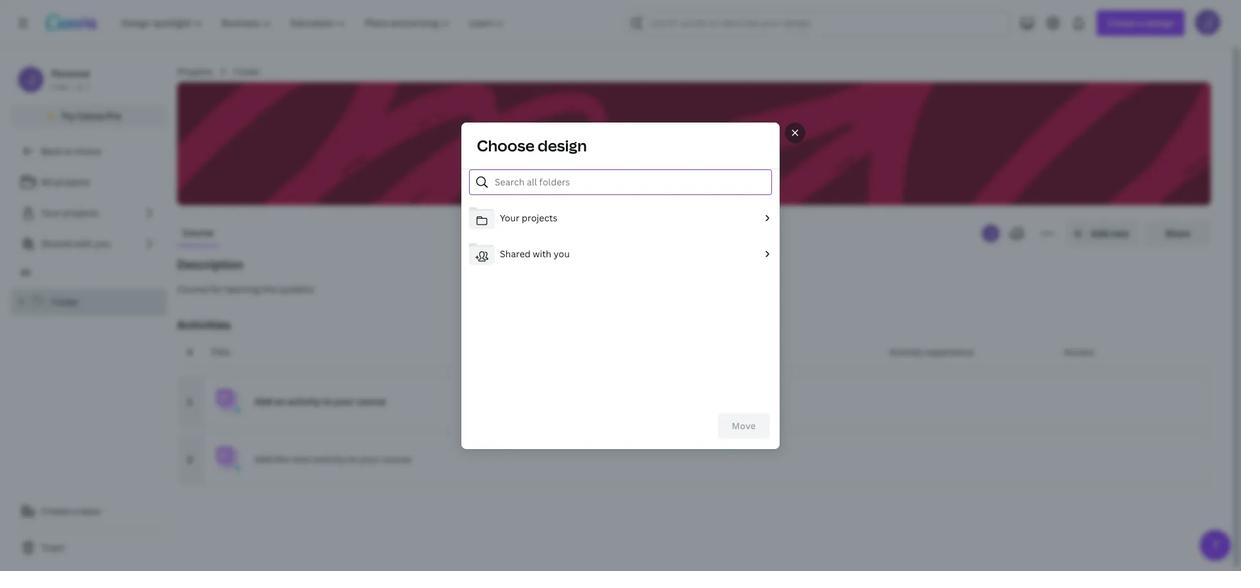 Task type: locate. For each thing, give the bounding box(es) containing it.
course
[[381, 453, 411, 465]]

activity
[[313, 453, 346, 465]]

list down search all folders search field
[[461, 200, 780, 272]]

course button
[[177, 221, 218, 245]]

0 vertical spatial course
[[182, 227, 213, 239]]

0 horizontal spatial 1
[[85, 82, 89, 92]]

activities
[[177, 317, 230, 332]]

folder right projects
[[233, 65, 261, 78]]

Search all folders search field
[[495, 170, 764, 194]]

1 horizontal spatial folder
[[233, 65, 261, 78]]

1 down #
[[188, 395, 192, 408]]

title
[[210, 346, 230, 358]]

to left your
[[348, 453, 357, 465]]

next
[[291, 453, 311, 465]]

for
[[210, 283, 223, 295]]

0 horizontal spatial your projects
[[41, 207, 99, 219]]

list
[[10, 169, 167, 257], [461, 200, 780, 272]]

0 vertical spatial all
[[41, 176, 52, 188]]

•
[[70, 82, 73, 92]]

course left for
[[177, 283, 208, 295]]

the right learning
[[262, 283, 277, 295]]

with
[[74, 237, 93, 250], [533, 247, 551, 259]]

to right back
[[64, 145, 73, 157]]

1 horizontal spatial your projects
[[500, 211, 557, 224]]

1 vertical spatial to
[[348, 453, 357, 465]]

0 horizontal spatial folder link
[[10, 289, 167, 316]]

projects for your projects link
[[63, 207, 99, 219]]

your projects link
[[10, 200, 167, 226]]

all projects
[[41, 176, 90, 188]]

0 horizontal spatial shared
[[41, 237, 72, 250]]

add the next activity to your course
[[255, 453, 411, 465]]

0 horizontal spatial folder
[[51, 296, 79, 308]]

1 vertical spatial 1
[[188, 395, 192, 408]]

1 horizontal spatial all
[[41, 176, 52, 188]]

all for all projects
[[41, 176, 52, 188]]

choose
[[477, 134, 535, 156]]

folder link
[[233, 65, 261, 79], [10, 289, 167, 316]]

0 vertical spatial 1
[[85, 82, 89, 92]]

shared inside "button"
[[500, 247, 531, 259]]

projects link
[[177, 65, 213, 79]]

1 horizontal spatial you
[[554, 247, 570, 259]]

the right add
[[275, 453, 289, 465]]

to
[[64, 145, 73, 157], [348, 453, 357, 465]]

folder down shared with you link
[[51, 296, 79, 308]]

1 vertical spatial folder link
[[10, 289, 167, 316]]

activity experience
[[889, 346, 974, 358]]

learning
[[225, 283, 260, 295]]

shared with you
[[41, 237, 111, 250], [500, 247, 570, 259]]

1 right •
[[85, 82, 89, 92]]

1 vertical spatial folder
[[51, 296, 79, 308]]

you
[[95, 237, 111, 250], [554, 247, 570, 259]]

all
[[41, 176, 52, 188], [21, 267, 30, 278]]

course inside "button"
[[182, 227, 213, 239]]

0 vertical spatial folder
[[233, 65, 261, 78]]

projects
[[55, 176, 90, 188], [63, 207, 99, 219], [522, 211, 557, 224]]

1 horizontal spatial folder link
[[233, 65, 261, 79]]

shared
[[41, 237, 72, 250], [500, 247, 531, 259]]

course for learning the systems
[[177, 283, 314, 295]]

1 vertical spatial course
[[177, 283, 208, 295]]

None search field
[[625, 10, 1010, 36]]

course up description
[[182, 227, 213, 239]]

all inside all projects link
[[41, 176, 52, 188]]

choose design
[[477, 134, 587, 156]]

1 vertical spatial all
[[21, 267, 30, 278]]

1
[[85, 82, 89, 92], [188, 395, 192, 408]]

0 horizontal spatial shared with you
[[41, 237, 111, 250]]

1 horizontal spatial your
[[500, 211, 520, 224]]

1 horizontal spatial list
[[461, 200, 780, 272]]

shared with you inside "button"
[[500, 247, 570, 259]]

0 vertical spatial folder link
[[233, 65, 261, 79]]

team
[[79, 505, 101, 517]]

course for course for learning the systems
[[177, 283, 208, 295]]

0 horizontal spatial list
[[10, 169, 167, 257]]

folder
[[233, 65, 261, 78], [51, 296, 79, 308]]

1 horizontal spatial with
[[533, 247, 551, 259]]

the
[[262, 283, 277, 295], [275, 453, 289, 465]]

design
[[538, 134, 587, 156]]

0 horizontal spatial all
[[21, 267, 30, 278]]

course inside button
[[177, 283, 208, 295]]

try
[[61, 110, 75, 122]]

back to home link
[[10, 139, 167, 164]]

pro
[[106, 110, 121, 122]]

0 vertical spatial the
[[262, 283, 277, 295]]

free
[[51, 82, 68, 92]]

your projects
[[41, 207, 99, 219], [500, 211, 557, 224]]

list down back to home link
[[10, 169, 167, 257]]

try canva pro
[[61, 110, 121, 122]]

your projects inside your projects button
[[500, 211, 557, 224]]

0 horizontal spatial your
[[41, 207, 61, 219]]

home
[[75, 145, 101, 157]]

0 horizontal spatial with
[[74, 237, 93, 250]]

1 horizontal spatial shared with you
[[500, 247, 570, 259]]

course for course
[[182, 227, 213, 239]]

0 horizontal spatial to
[[64, 145, 73, 157]]

1 horizontal spatial 1
[[188, 395, 192, 408]]

shared with you button
[[469, 241, 772, 269]]

0 horizontal spatial you
[[95, 237, 111, 250]]

canva
[[77, 110, 104, 122]]

the inside button
[[262, 283, 277, 295]]

shared with you link
[[10, 231, 167, 257]]

folder link right projects link
[[233, 65, 261, 79]]

1 horizontal spatial shared
[[500, 247, 531, 259]]

your inside button
[[500, 211, 520, 224]]

folder link down shared with you link
[[10, 289, 167, 316]]

course
[[182, 227, 213, 239], [177, 283, 208, 295]]

your
[[41, 207, 61, 219], [500, 211, 520, 224]]

0 vertical spatial to
[[64, 145, 73, 157]]

course for learning the systems button
[[177, 282, 1211, 296]]



Task type: describe. For each thing, give the bounding box(es) containing it.
back to home
[[41, 145, 101, 157]]

your projects button
[[469, 205, 772, 233]]

trash
[[41, 542, 65, 554]]

free •
[[51, 82, 73, 92]]

1 horizontal spatial to
[[348, 453, 357, 465]]

projects inside button
[[522, 211, 557, 224]]

top level navigation element
[[113, 10, 516, 36]]

create
[[41, 505, 70, 517]]

trash link
[[10, 535, 167, 561]]

share button
[[1144, 221, 1211, 246]]

2
[[187, 453, 192, 465]]

experience
[[926, 346, 974, 358]]

projects for all projects link
[[55, 176, 90, 188]]

access
[[1064, 346, 1094, 358]]

your projects inside your projects link
[[41, 207, 99, 219]]

with inside "button"
[[533, 247, 551, 259]]

try canva pro button
[[10, 104, 167, 128]]

you inside "button"
[[554, 247, 570, 259]]

share
[[1165, 227, 1190, 239]]

all for all
[[21, 267, 30, 278]]

projects
[[177, 65, 213, 78]]

create a team
[[41, 505, 101, 517]]

add
[[255, 453, 273, 465]]

a
[[72, 505, 77, 517]]

move
[[732, 419, 756, 432]]

personal
[[51, 67, 89, 80]]

description
[[177, 257, 243, 272]]

list containing all projects
[[10, 169, 167, 257]]

list containing your projects
[[461, 200, 780, 272]]

#
[[187, 346, 193, 358]]

your
[[359, 453, 379, 465]]

all projects link
[[10, 169, 167, 195]]

1 vertical spatial the
[[275, 453, 289, 465]]

back
[[41, 145, 62, 157]]

move button
[[718, 413, 769, 439]]

systems
[[279, 283, 314, 295]]

activity
[[889, 346, 924, 358]]

create a team button
[[10, 499, 167, 524]]



Task type: vqa. For each thing, say whether or not it's contained in the screenshot.
the Projects
yes



